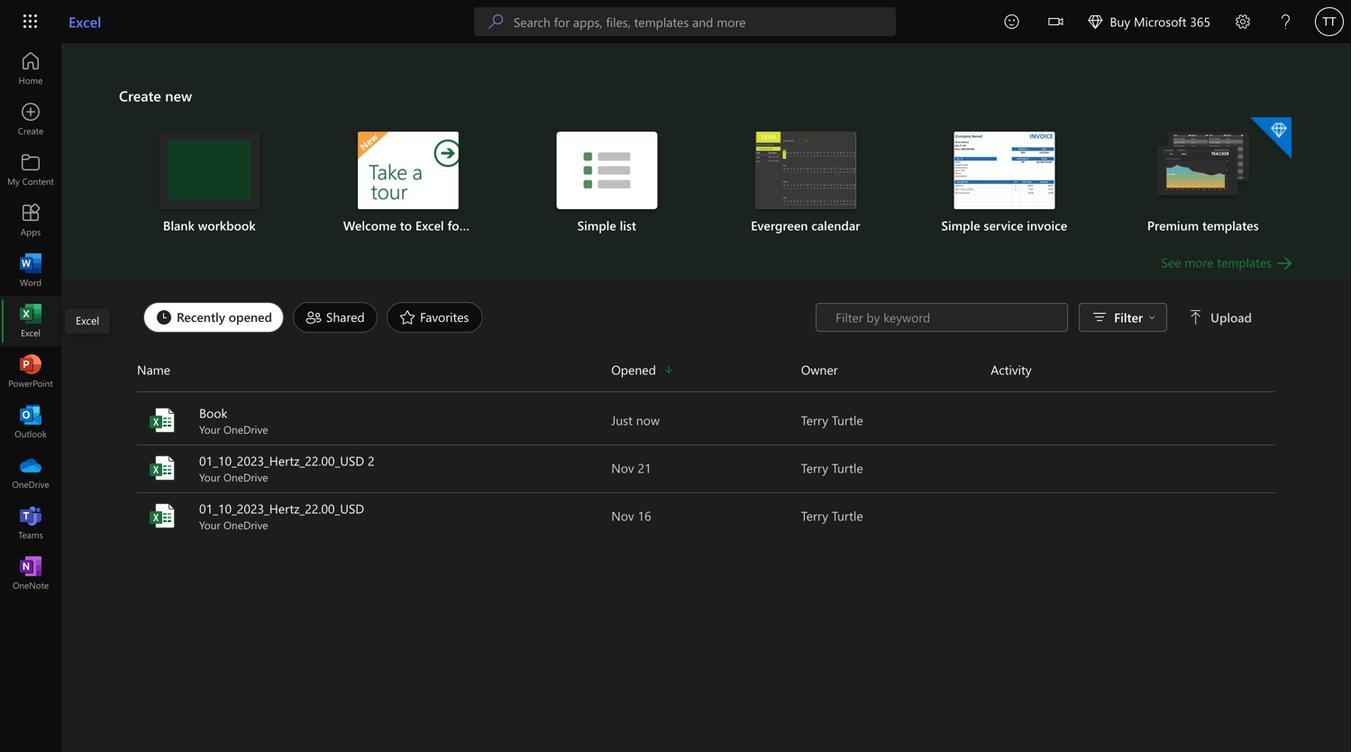 Task type: locate. For each thing, give the bounding box(es) containing it.
1 vertical spatial excel
[[416, 217, 444, 234]]

2 nov from the top
[[612, 507, 634, 524]]

3 terry turtle from the top
[[801, 507, 864, 524]]

terry for nov 21
[[801, 459, 829, 476]]

simple left service
[[942, 217, 981, 234]]

premium templates image
[[1153, 132, 1254, 203]]

your inside 01_10_2023_hertz_22.00_usd 2 your onedrive
[[199, 470, 221, 484]]

excel
[[69, 12, 101, 31], [416, 217, 444, 234], [76, 313, 99, 327]]

excel image inside 'name book' cell
[[148, 406, 177, 435]]

nov left 16
[[612, 507, 634, 524]]

onedrive up 01_10_2023_hertz_22.00_usd your onedrive
[[223, 470, 268, 484]]

turtle for 16
[[832, 507, 864, 524]]

see more templates
[[1162, 254, 1272, 271]]

terry
[[801, 412, 829, 428], [801, 459, 829, 476], [801, 507, 829, 524]]

list
[[620, 217, 637, 234]]

1 turtle from the top
[[832, 412, 864, 428]]

2 terry turtle from the top
[[801, 459, 864, 476]]

1 nov from the top
[[612, 459, 634, 476]]

1 vertical spatial templates
[[1218, 254, 1272, 271]]

0 vertical spatial turtle
[[832, 412, 864, 428]]

1 vertical spatial terry
[[801, 459, 829, 476]]

activity, column 4 of 4 column header
[[991, 355, 1276, 384]]

1 horizontal spatial simple
[[942, 217, 981, 234]]

my content image
[[22, 161, 40, 179]]

1 excel image from the top
[[148, 406, 177, 435]]

0 vertical spatial terry turtle
[[801, 412, 864, 428]]

list
[[119, 115, 1294, 252]]

onedrive inside 01_10_2023_hertz_22.00_usd your onedrive
[[223, 518, 268, 532]]

onedrive down 01_10_2023_hertz_22.00_usd 2 your onedrive
[[223, 518, 268, 532]]

2 vertical spatial turtle
[[832, 507, 864, 524]]

templates inside button
[[1218, 254, 1272, 271]]

01_10_2023_hertz_22.00_usd down 01_10_2023_hertz_22.00_usd 2 your onedrive
[[199, 500, 364, 517]]

1 vertical spatial turtle
[[832, 459, 864, 476]]

templates
[[1203, 217, 1259, 234], [1218, 254, 1272, 271]]

nov left 21
[[612, 459, 634, 476]]

navigation inside create new application
[[0, 43, 61, 599]]

onedrive down book
[[223, 422, 268, 436]]

excel image inside name 01_10_2023_hertz_22.00_usd 2 cell
[[148, 454, 177, 482]]

excel image for 01_10_2023_hertz_22.00_usd
[[148, 501, 177, 530]]

upload
[[1211, 309, 1252, 326]]

teams image
[[22, 514, 40, 532]]

the
[[468, 217, 486, 234]]

book your onedrive
[[199, 404, 268, 436]]

see
[[1162, 254, 1182, 271]]

01_10_2023_hertz_22.00_usd inside name 01_10_2023_hertz_22.00_usd cell
[[199, 500, 364, 517]]

simple service invoice element
[[916, 132, 1093, 234]]

1 vertical spatial excel image
[[148, 454, 177, 482]]

0 vertical spatial 01_10_2023_hertz_22.00_usd
[[199, 452, 364, 469]]

create new
[[119, 86, 192, 105]]


[[1089, 14, 1103, 29]]

2 vertical spatial terry
[[801, 507, 829, 524]]

create
[[119, 86, 161, 105]]

0 vertical spatial excel image
[[148, 406, 177, 435]]

tab list containing recently opened
[[139, 298, 816, 337]]

displaying 3 out of 6 files. status
[[816, 303, 1256, 332]]

templates right more
[[1218, 254, 1272, 271]]

simple list element
[[518, 132, 696, 234]]

onenote image
[[22, 564, 40, 583]]

1 vertical spatial terry turtle
[[801, 459, 864, 476]]

terry turtle
[[801, 412, 864, 428], [801, 459, 864, 476], [801, 507, 864, 524]]

list containing blank workbook
[[119, 115, 1294, 252]]

terry turtle for nov 16
[[801, 507, 864, 524]]

excel inside banner
[[69, 12, 101, 31]]

simple list image
[[557, 132, 658, 209]]

excel tooltip
[[65, 308, 110, 334]]

opened
[[229, 308, 272, 325]]

simple left list on the left top of page
[[578, 217, 617, 234]]

None search field
[[474, 7, 896, 36]]

01_10_2023_hertz_22.00_usd up 01_10_2023_hertz_22.00_usd your onedrive
[[199, 452, 364, 469]]

01_10_2023_hertz_22.00_usd
[[199, 452, 364, 469], [199, 500, 364, 517]]

now
[[636, 412, 660, 428]]

0 vertical spatial excel
[[69, 12, 101, 31]]

onedrive inside book your onedrive
[[223, 422, 268, 436]]

excel banner
[[0, 0, 1352, 46]]

nov for nov 21
[[612, 459, 634, 476]]

word image
[[22, 261, 40, 280]]

1 onedrive from the top
[[223, 422, 268, 436]]

3 onedrive from the top
[[223, 518, 268, 532]]

3 excel image from the top
[[148, 501, 177, 530]]

1 terry from the top
[[801, 412, 829, 428]]

2 vertical spatial terry turtle
[[801, 507, 864, 524]]

2 vertical spatial your
[[199, 518, 221, 532]]

1 vertical spatial nov
[[612, 507, 634, 524]]

 buy microsoft 365
[[1089, 13, 1211, 30]]

your
[[199, 422, 221, 436], [199, 470, 221, 484], [199, 518, 221, 532]]

favorites
[[420, 308, 469, 325]]

3 terry from the top
[[801, 507, 829, 524]]

1 vertical spatial your
[[199, 470, 221, 484]]

2 vertical spatial excel image
[[148, 501, 177, 530]]

01_10_2023_hertz_22.00_usd for your
[[199, 500, 364, 517]]

your for 01_10_2023_hertz_22.00_usd
[[199, 518, 221, 532]]

0 vertical spatial onedrive
[[223, 422, 268, 436]]

2
[[368, 452, 375, 469]]

navigation
[[0, 43, 61, 599]]

0 vertical spatial your
[[199, 422, 221, 436]]

0 horizontal spatial simple
[[578, 217, 617, 234]]

recently opened tab
[[139, 302, 288, 333]]

templates up see more templates button
[[1203, 217, 1259, 234]]

tab list
[[139, 298, 816, 337]]

shared tab
[[288, 302, 382, 333]]

2 turtle from the top
[[832, 459, 864, 476]]

tab list inside create new main content
[[139, 298, 816, 337]]

opened button
[[612, 355, 801, 384]]

owner button
[[801, 355, 991, 384]]

row containing name
[[137, 355, 1276, 392]]

0 vertical spatial templates
[[1203, 217, 1259, 234]]

3 turtle from the top
[[832, 507, 864, 524]]

recently
[[177, 308, 225, 325]]

2 vertical spatial onedrive
[[223, 518, 268, 532]]

excel inside create new main content
[[416, 217, 444, 234]]

excel image
[[148, 406, 177, 435], [148, 454, 177, 482], [148, 501, 177, 530]]

evergreen calendar
[[751, 217, 861, 234]]

your inside 01_10_2023_hertz_22.00_usd your onedrive
[[199, 518, 221, 532]]

simple service invoice
[[942, 217, 1068, 234]]

favorites element
[[387, 302, 483, 333]]

tt button
[[1308, 0, 1352, 43]]

templates inside 'element'
[[1203, 217, 1259, 234]]

simple for simple service invoice
[[942, 217, 981, 234]]

simple
[[578, 217, 617, 234], [942, 217, 981, 234]]

2 excel image from the top
[[148, 454, 177, 482]]

01_10_2023_hertz_22.00_usd 2 your onedrive
[[199, 452, 375, 484]]

home image
[[22, 60, 40, 78]]

welcome to excel for the web image
[[358, 132, 459, 209]]

2 vertical spatial excel
[[76, 313, 99, 327]]

to
[[400, 217, 412, 234]]

1 vertical spatial onedrive
[[223, 470, 268, 484]]

2 your from the top
[[199, 470, 221, 484]]

activity
[[991, 361, 1032, 378]]

name
[[137, 361, 170, 378]]

0 vertical spatial terry
[[801, 412, 829, 428]]

nov for nov 16
[[612, 507, 634, 524]]


[[1049, 14, 1063, 29]]

3 your from the top
[[199, 518, 221, 532]]

row
[[137, 355, 1276, 392]]

1 terry turtle from the top
[[801, 412, 864, 428]]

1 01_10_2023_hertz_22.00_usd from the top
[[199, 452, 364, 469]]

1 vertical spatial 01_10_2023_hertz_22.00_usd
[[199, 500, 364, 517]]

onedrive for book
[[223, 422, 268, 436]]

nov
[[612, 459, 634, 476], [612, 507, 634, 524]]

1 simple from the left
[[578, 217, 617, 234]]

turtle
[[832, 412, 864, 428], [832, 459, 864, 476], [832, 507, 864, 524]]

0 vertical spatial nov
[[612, 459, 634, 476]]

365
[[1191, 13, 1211, 30]]

01_10_2023_hertz_22.00_usd your onedrive
[[199, 500, 364, 532]]

01_10_2023_hertz_22.00_usd inside 01_10_2023_hertz_22.00_usd 2 your onedrive
[[199, 452, 364, 469]]

create image
[[22, 110, 40, 128]]

2 simple from the left
[[942, 217, 981, 234]]

owner
[[801, 361, 838, 378]]

blank workbook element
[[121, 132, 298, 234]]

see more templates button
[[1162, 252, 1294, 272]]

recently opened element
[[143, 302, 284, 333]]

excel inside tooltip
[[76, 313, 99, 327]]

web
[[490, 217, 514, 234]]

onedrive for 01_10_2023_hertz_22.00_usd
[[223, 518, 268, 532]]

2 terry from the top
[[801, 459, 829, 476]]

excel image for book
[[148, 406, 177, 435]]

turtle for now
[[832, 412, 864, 428]]

 button
[[1035, 0, 1078, 46]]

2 onedrive from the top
[[223, 470, 268, 484]]

21
[[638, 459, 652, 476]]

1 your from the top
[[199, 422, 221, 436]]

name 01_10_2023_hertz_22.00_usd 2 cell
[[137, 452, 612, 484]]

shared element
[[293, 302, 378, 333]]

onedrive
[[223, 422, 268, 436], [223, 470, 268, 484], [223, 518, 268, 532]]

your inside book your onedrive
[[199, 422, 221, 436]]

excel image inside name 01_10_2023_hertz_22.00_usd cell
[[148, 501, 177, 530]]

new
[[165, 86, 192, 105]]

2 01_10_2023_hertz_22.00_usd from the top
[[199, 500, 364, 517]]

excel element
[[0, 296, 61, 346]]



Task type: vqa. For each thing, say whether or not it's contained in the screenshot.
'Forms survey' 'Image'
no



Task type: describe. For each thing, give the bounding box(es) containing it.
 upload
[[1189, 309, 1252, 326]]

blank workbook
[[163, 217, 256, 234]]

terry for just now
[[801, 412, 829, 428]]

recently opened
[[177, 308, 272, 325]]

terry turtle for nov 21
[[801, 459, 864, 476]]

welcome to excel for the web
[[343, 217, 514, 234]]

simple list
[[578, 217, 637, 234]]

onedrive image
[[22, 463, 40, 482]]

service
[[984, 217, 1024, 234]]

shared
[[326, 308, 365, 325]]

premium templates element
[[1115, 117, 1292, 234]]

nov 16
[[612, 507, 652, 524]]

filter 
[[1115, 309, 1156, 326]]

premium
[[1148, 217, 1199, 234]]

terry for nov 16
[[801, 507, 829, 524]]

01_10_2023_hertz_22.00_usd for 2
[[199, 452, 364, 469]]

workbook
[[198, 217, 256, 234]]

evergreen calendar element
[[717, 132, 895, 234]]

list inside create new main content
[[119, 115, 1294, 252]]

excel image for 01_10_2023_hertz_22.00_usd 2
[[148, 454, 177, 482]]

welcome to excel for the web element
[[320, 132, 514, 234]]

just
[[612, 412, 633, 428]]

premium templates
[[1148, 217, 1259, 234]]

calendar
[[812, 217, 861, 234]]

name 01_10_2023_hertz_22.00_usd cell
[[137, 500, 612, 532]]

more
[[1185, 254, 1214, 271]]


[[1149, 314, 1156, 321]]

create new main content
[[61, 43, 1352, 540]]

onedrive inside 01_10_2023_hertz_22.00_usd 2 your onedrive
[[223, 470, 268, 484]]

name book cell
[[137, 404, 612, 436]]

microsoft
[[1134, 13, 1187, 30]]

excel image
[[22, 312, 40, 330]]

16
[[638, 507, 652, 524]]

powerpoint image
[[22, 362, 40, 381]]

for
[[448, 217, 464, 234]]

nov 21
[[612, 459, 652, 476]]

apps image
[[22, 211, 40, 229]]

row inside create new main content
[[137, 355, 1276, 392]]

opened
[[612, 361, 656, 378]]

simple service invoice image
[[954, 132, 1055, 209]]

buy
[[1110, 13, 1131, 30]]

Filter by keyword text field
[[834, 308, 1059, 326]]

blank
[[163, 217, 195, 234]]

simple for simple list
[[578, 217, 617, 234]]

invoice
[[1027, 217, 1068, 234]]

just now
[[612, 412, 660, 428]]


[[1189, 310, 1204, 325]]

terry turtle for just now
[[801, 412, 864, 428]]

tt
[[1323, 14, 1337, 28]]

turtle for 21
[[832, 459, 864, 476]]

evergreen calendar image
[[755, 132, 856, 209]]

evergreen
[[751, 217, 808, 234]]

filter
[[1115, 309, 1143, 326]]

favorites tab
[[382, 302, 487, 333]]

outlook image
[[22, 413, 40, 431]]

create new application
[[0, 43, 1352, 752]]

book
[[199, 404, 228, 421]]

name button
[[137, 355, 612, 384]]

Search box. Suggestions appear as you type. search field
[[514, 7, 896, 36]]

your for book
[[199, 422, 221, 436]]

welcome
[[343, 217, 397, 234]]

premium templates diamond image
[[1251, 117, 1292, 159]]



